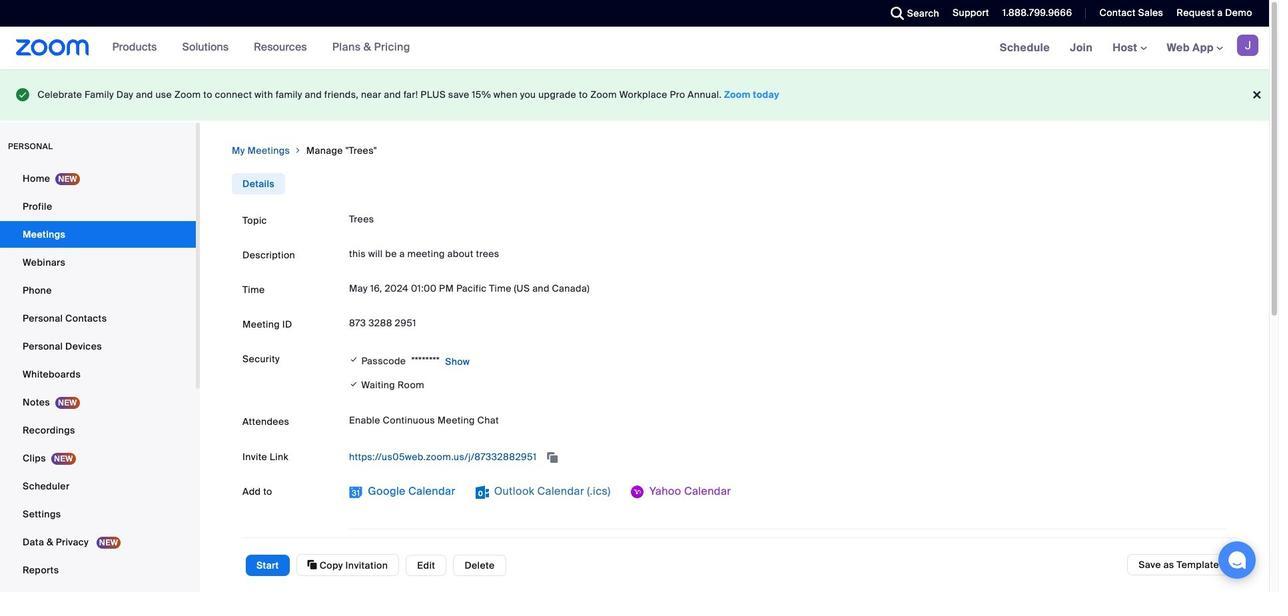 Task type: describe. For each thing, give the bounding box(es) containing it.
manage trees navigation
[[232, 144, 1237, 157]]

type image
[[16, 85, 30, 104]]

product information navigation
[[89, 27, 420, 69]]

add to yahoo calendar image
[[631, 485, 644, 499]]

meetings navigation
[[990, 27, 1269, 70]]

copy url image
[[546, 453, 559, 462]]

personal menu menu
[[0, 165, 196, 585]]

checked image
[[349, 353, 359, 367]]

right image
[[294, 144, 302, 157]]

manage my meeting tab control tab list
[[232, 173, 285, 194]]



Task type: vqa. For each thing, say whether or not it's contained in the screenshot.
meetings navigation
yes



Task type: locate. For each thing, give the bounding box(es) containing it.
open chat image
[[1228, 551, 1247, 570]]

add to outlook calendar (.ics) image
[[475, 485, 489, 499]]

add to google calendar image
[[349, 485, 363, 499]]

footer
[[0, 69, 1269, 120]]

zoom logo image
[[16, 39, 89, 56]]

tab
[[232, 173, 285, 194]]

banner
[[0, 27, 1269, 70]]

checked image
[[349, 378, 359, 392]]

copy image
[[308, 559, 317, 571]]

profile picture image
[[1237, 35, 1259, 56]]



